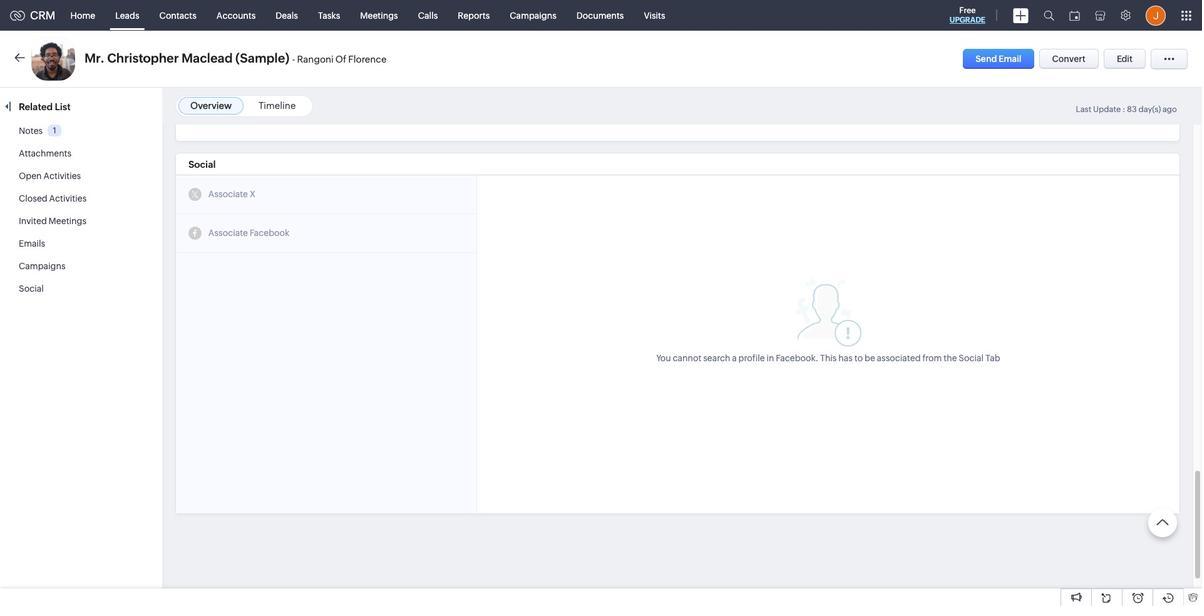 Task type: locate. For each thing, give the bounding box(es) containing it.
overview
[[190, 100, 232, 111]]

create menu element
[[1006, 0, 1036, 30]]

social down emails link at the top left of the page
[[19, 284, 44, 294]]

emails link
[[19, 239, 45, 249]]

crm
[[30, 9, 55, 22]]

0 horizontal spatial social
[[19, 284, 44, 294]]

upgrade
[[950, 16, 986, 24]]

email
[[999, 54, 1022, 64]]

83
[[1127, 105, 1137, 114]]

social
[[189, 159, 216, 170], [19, 284, 44, 294], [959, 353, 984, 363]]

send email button
[[963, 49, 1034, 69]]

0 vertical spatial social
[[189, 159, 216, 170]]

florence
[[348, 54, 387, 65]]

facebook right "in"
[[776, 353, 816, 363]]

tasks link
[[308, 0, 350, 30]]

deals link
[[266, 0, 308, 30]]

social up associate x
[[189, 159, 216, 170]]

associate down associate x
[[208, 228, 248, 238]]

reports link
[[448, 0, 500, 30]]

facebook
[[250, 228, 290, 238], [776, 353, 816, 363]]

0 horizontal spatial campaigns link
[[19, 261, 65, 271]]

1 vertical spatial campaigns link
[[19, 261, 65, 271]]

campaigns down emails link at the top left of the page
[[19, 261, 65, 271]]

last
[[1076, 105, 1092, 114]]

invited meetings
[[19, 216, 86, 226]]

1 vertical spatial meetings
[[49, 216, 86, 226]]

meetings
[[360, 10, 398, 20], [49, 216, 86, 226]]

social right the
[[959, 353, 984, 363]]

1 vertical spatial campaigns
[[19, 261, 65, 271]]

campaigns
[[510, 10, 557, 20], [19, 261, 65, 271]]

-
[[292, 54, 295, 65]]

1 vertical spatial activities
[[49, 194, 87, 204]]

reports
[[458, 10, 490, 20]]

1
[[53, 126, 56, 135]]

campaigns right reports link
[[510, 10, 557, 20]]

from
[[923, 353, 942, 363]]

1 associate from the top
[[208, 189, 248, 199]]

maclead
[[182, 51, 233, 65]]

logo image
[[10, 10, 25, 20]]

0 vertical spatial activities
[[43, 171, 81, 181]]

invited
[[19, 216, 47, 226]]

profile
[[739, 353, 765, 363]]

1 horizontal spatial facebook
[[776, 353, 816, 363]]

leads link
[[105, 0, 149, 30]]

associate for facebook
[[208, 228, 248, 238]]

activities up invited meetings on the top of page
[[49, 194, 87, 204]]

calls
[[418, 10, 438, 20]]

meetings down closed activities link
[[49, 216, 86, 226]]

convert
[[1052, 54, 1086, 64]]

activities for closed activities
[[49, 194, 87, 204]]

1 horizontal spatial campaigns
[[510, 10, 557, 20]]

.
[[816, 353, 819, 363]]

0 horizontal spatial campaigns
[[19, 261, 65, 271]]

facebook down x
[[250, 228, 290, 238]]

calls link
[[408, 0, 448, 30]]

search image
[[1044, 10, 1055, 21]]

mr.
[[85, 51, 104, 65]]

overview link
[[190, 100, 232, 111]]

day(s)
[[1139, 105, 1161, 114]]

1 horizontal spatial social
[[189, 159, 216, 170]]

0 vertical spatial facebook
[[250, 228, 290, 238]]

rangoni
[[297, 54, 334, 65]]

campaigns link
[[500, 0, 567, 30], [19, 261, 65, 271]]

related
[[19, 101, 53, 112]]

timeline
[[259, 100, 296, 111]]

0 vertical spatial campaigns link
[[500, 0, 567, 30]]

documents
[[577, 10, 624, 20]]

0 vertical spatial associate
[[208, 189, 248, 199]]

2 horizontal spatial social
[[959, 353, 984, 363]]

closed
[[19, 194, 47, 204]]

this
[[820, 353, 837, 363]]

0 vertical spatial meetings
[[360, 10, 398, 20]]

campaigns link right "reports"
[[500, 0, 567, 30]]

timeline link
[[259, 100, 296, 111]]

2 associate from the top
[[208, 228, 248, 238]]

1 vertical spatial associate
[[208, 228, 248, 238]]

associate left x
[[208, 189, 248, 199]]

activities
[[43, 171, 81, 181], [49, 194, 87, 204]]

you cannot search a profile in facebook . this has to be associated from the social tab
[[656, 353, 1001, 363]]

accounts
[[217, 10, 256, 20]]

associate
[[208, 189, 248, 199], [208, 228, 248, 238]]

update
[[1093, 105, 1121, 114]]

home
[[71, 10, 95, 20]]

tasks
[[318, 10, 340, 20]]

meetings up florence
[[360, 10, 398, 20]]

visits
[[644, 10, 665, 20]]

crm link
[[10, 9, 55, 22]]

deals
[[276, 10, 298, 20]]

the
[[944, 353, 957, 363]]

campaigns link down emails link at the top left of the page
[[19, 261, 65, 271]]

1 horizontal spatial meetings
[[360, 10, 398, 20]]

activities up the closed activities
[[43, 171, 81, 181]]

emails
[[19, 239, 45, 249]]



Task type: vqa. For each thing, say whether or not it's contained in the screenshot.
Home link on the left of the page
yes



Task type: describe. For each thing, give the bounding box(es) containing it.
:
[[1123, 105, 1126, 114]]

in
[[767, 353, 774, 363]]

free
[[960, 6, 976, 15]]

associate facebook
[[208, 228, 290, 238]]

edit
[[1117, 54, 1133, 64]]

a
[[732, 353, 737, 363]]

activities for open activities
[[43, 171, 81, 181]]

open activities
[[19, 171, 81, 181]]

has
[[839, 353, 853, 363]]

create menu image
[[1013, 8, 1029, 23]]

of
[[336, 54, 347, 65]]

contacts
[[159, 10, 197, 20]]

social link
[[19, 284, 44, 294]]

ago
[[1163, 105, 1177, 114]]

edit button
[[1104, 49, 1146, 69]]

home link
[[60, 0, 105, 30]]

list
[[55, 101, 71, 112]]

open activities link
[[19, 171, 81, 181]]

attachments link
[[19, 148, 72, 158]]

tab
[[986, 353, 1001, 363]]

invited meetings link
[[19, 216, 86, 226]]

documents link
[[567, 0, 634, 30]]

associated
[[877, 353, 921, 363]]

associate for x
[[208, 189, 248, 199]]

(sample)
[[235, 51, 290, 65]]

1 vertical spatial social
[[19, 284, 44, 294]]

you
[[656, 353, 671, 363]]

0 horizontal spatial facebook
[[250, 228, 290, 238]]

cannot
[[673, 353, 702, 363]]

convert button
[[1039, 49, 1099, 69]]

free upgrade
[[950, 6, 986, 24]]

to
[[855, 353, 863, 363]]

closed activities link
[[19, 194, 87, 204]]

be
[[865, 353, 875, 363]]

1 horizontal spatial campaigns link
[[500, 0, 567, 30]]

calendar image
[[1070, 10, 1080, 20]]

related list
[[19, 101, 73, 112]]

open
[[19, 171, 42, 181]]

0 vertical spatial campaigns
[[510, 10, 557, 20]]

leads
[[115, 10, 139, 20]]

meetings link
[[350, 0, 408, 30]]

search
[[703, 353, 730, 363]]

1 vertical spatial facebook
[[776, 353, 816, 363]]

contacts link
[[149, 0, 207, 30]]

0 horizontal spatial meetings
[[49, 216, 86, 226]]

notes
[[19, 126, 43, 136]]

associate x
[[208, 189, 256, 199]]

profile element
[[1139, 0, 1174, 30]]

mr. christopher maclead (sample) - rangoni of florence
[[85, 51, 387, 65]]

visits link
[[634, 0, 676, 30]]

send email
[[976, 54, 1022, 64]]

last update : 83 day(s) ago
[[1076, 105, 1177, 114]]

christopher
[[107, 51, 179, 65]]

2 vertical spatial social
[[959, 353, 984, 363]]

notes link
[[19, 126, 43, 136]]

send
[[976, 54, 997, 64]]

closed activities
[[19, 194, 87, 204]]

search element
[[1036, 0, 1062, 31]]

profile image
[[1146, 5, 1166, 25]]

accounts link
[[207, 0, 266, 30]]

x
[[250, 189, 256, 199]]

attachments
[[19, 148, 72, 158]]



